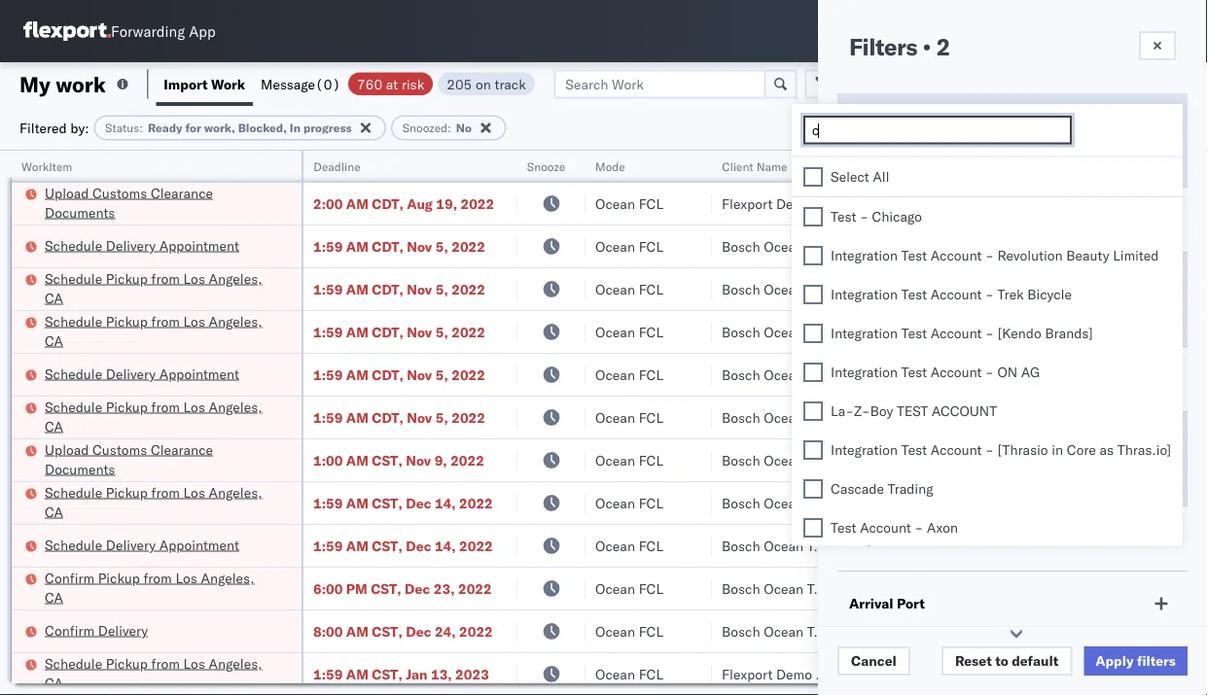 Task type: locate. For each thing, give the bounding box(es) containing it.
1 fcl from the top
[[639, 195, 664, 212]]

cascade
[[831, 480, 885, 497]]

flex- for 1:59 am cst, jan 13, 2023
[[1075, 666, 1116, 683]]

0 horizontal spatial snoozed
[[403, 121, 448, 135]]

1:59 for second the schedule delivery appointment link from the bottom
[[313, 366, 343, 383]]

2 1:59 am cdt, nov 5, 2022 from the top
[[313, 281, 486, 298]]

0 vertical spatial client
[[722, 159, 754, 174]]

1:59 am cst, dec 14, 2022 up 6:00 pm cst, dec 23, 2022
[[313, 538, 493, 555]]

delivery inside button
[[98, 622, 148, 639]]

pickup inside confirm pickup from los angeles, ca
[[98, 570, 140, 587]]

2 fcl from the top
[[639, 238, 664, 255]]

5 am from the top
[[346, 366, 369, 383]]

1 horizontal spatial status
[[850, 117, 892, 134]]

1 integration from the top
[[831, 247, 898, 264]]

1:59 am cdt, nov 5, 2022
[[313, 238, 486, 255], [313, 281, 486, 298], [313, 324, 486, 341], [313, 366, 486, 383], [313, 409, 486, 426]]

flex-1846748 down flex-1660288
[[1075, 238, 1176, 255]]

ocean fcl for confirm pickup from los angeles, ca link
[[596, 581, 664, 598]]

5 integration from the top
[[831, 441, 898, 458]]

0 vertical spatial upload customs clearance documents
[[45, 184, 213, 221]]

no down the integration test account - trek bicycle at the right top of page
[[871, 311, 889, 328]]

1 vertical spatial flex-1846748
[[1075, 324, 1176, 341]]

0 vertical spatial customs
[[93, 184, 147, 201]]

23,
[[434, 581, 455, 598]]

1 ocean fcl from the top
[[596, 195, 664, 212]]

am for 2nd schedule pickup from los angeles, ca button from the bottom
[[346, 495, 369, 512]]

1 horizontal spatial name
[[892, 436, 930, 453]]

integration for integration test account - [kendo brands]
[[831, 325, 898, 342]]

ocean fcl for second the schedule delivery appointment link from the bottom
[[596, 366, 664, 383]]

status up 3
[[850, 117, 892, 134]]

confirm for confirm delivery
[[45, 622, 95, 639]]

demo left "cancel" button
[[777, 666, 813, 683]]

0 vertical spatial name
[[757, 159, 788, 174]]

1 vertical spatial upload customs clearance documents link
[[45, 440, 276, 479]]

account down the cascade trading
[[861, 519, 912, 536]]

pickup
[[106, 270, 148, 287], [106, 313, 148, 330], [106, 399, 148, 416], [106, 484, 148, 501], [98, 570, 140, 587], [106, 656, 148, 673]]

brands]
[[1046, 325, 1094, 342]]

from for schedule pickup from los angeles, ca link for 5th schedule pickup from los angeles, ca button from the top
[[151, 656, 180, 673]]

0 vertical spatial flexport
[[722, 195, 773, 212]]

2 schedule delivery appointment link from the top
[[45, 365, 239, 384]]

6 fcl from the top
[[639, 409, 664, 426]]

2 vertical spatial 1889466
[[1116, 623, 1176, 640]]

1 14, from the top
[[435, 495, 456, 512]]

batch
[[1100, 75, 1138, 92]]

3 schedule pickup from los angeles, ca from the top
[[45, 399, 262, 435]]

flex-1846748 for 1:00 am cst, nov 9, 2022
[[1075, 452, 1176, 469]]

name down test
[[892, 436, 930, 453]]

5 fcl from the top
[[639, 366, 664, 383]]

2022 for schedule pickup from los angeles, ca link corresponding to 1st schedule pickup from los angeles, ca button from the top of the page
[[452, 281, 486, 298]]

filtered
[[19, 119, 67, 136]]

0 vertical spatial flex-1846748
[[1075, 238, 1176, 255]]

la-z-boy test account
[[831, 402, 998, 419]]

cancel button
[[838, 647, 911, 676]]

flex-
[[1075, 195, 1116, 212], [1075, 238, 1116, 255], [1075, 324, 1116, 341], [1075, 452, 1116, 469], [1075, 538, 1116, 555], [1075, 581, 1116, 598], [1075, 623, 1116, 640], [1075, 666, 1116, 683]]

1660288
[[1116, 195, 1176, 212]]

on
[[998, 364, 1018, 381]]

2 confirm from the top
[[45, 622, 95, 639]]

Search Shipments (/) text field
[[835, 17, 1023, 46]]

5 flex- from the top
[[1075, 538, 1116, 555]]

1 upload customs clearance documents from the top
[[45, 184, 213, 221]]

4 am from the top
[[346, 324, 369, 341]]

0 horizontal spatial name
[[757, 159, 788, 174]]

ocean fcl for 3rd the schedule delivery appointment link from the bottom
[[596, 238, 664, 255]]

0 vertical spatial 1:59 am cst, dec 14, 2022
[[313, 495, 493, 512]]

:
[[139, 121, 143, 135], [448, 121, 451, 135]]

account for [thrasio
[[931, 441, 983, 458]]

cst,
[[372, 452, 403, 469], [372, 495, 403, 512], [372, 538, 403, 555], [371, 581, 402, 598], [372, 623, 403, 640], [372, 666, 403, 683]]

2 flex-1889466 from the top
[[1075, 581, 1176, 598]]

1 horizontal spatial client name
[[850, 436, 930, 453]]

1 vertical spatial risk
[[868, 211, 893, 228]]

from for schedule pickup from los angeles, ca link corresponding to 2nd schedule pickup from los angeles, ca button from the bottom
[[151, 484, 180, 501]]

reset to default
[[956, 653, 1059, 670]]

customs for 1:00 am cst, nov 9, 2022
[[93, 441, 147, 458]]

1 vertical spatial documents
[[45, 461, 115, 478]]

3 1846748 from the top
[[1116, 452, 1176, 469]]

1 vertical spatial flex-1889466
[[1075, 581, 1176, 598]]

los
[[183, 270, 205, 287], [183, 313, 205, 330], [183, 399, 205, 416], [183, 484, 205, 501], [176, 570, 197, 587], [183, 656, 205, 673]]

12 ocean fcl from the top
[[596, 666, 664, 683]]

no down 205
[[456, 121, 472, 135]]

demo down client name button
[[777, 195, 813, 212]]

2 1:59 am cst, dec 14, 2022 from the top
[[313, 538, 493, 555]]

account for trek
[[931, 286, 983, 303]]

1 vertical spatial upload
[[45, 441, 89, 458]]

2 vertical spatial schedule delivery appointment link
[[45, 536, 239, 555]]

11 fcl from the top
[[639, 623, 664, 640]]

0 vertical spatial flexport demo consignee
[[722, 195, 882, 212]]

3 flex-1846748 from the top
[[1075, 452, 1176, 469]]

cst, left the jan
[[372, 666, 403, 683]]

1 flexport from the top
[[722, 195, 773, 212]]

workitem button
[[12, 155, 282, 174]]

1846748 right brands]
[[1116, 324, 1176, 341]]

flex-1846748 right in
[[1075, 452, 1176, 469]]

cst, down 1:00 am cst, nov 9, 2022
[[372, 495, 403, 512]]

2 schedule pickup from los angeles, ca link from the top
[[45, 312, 276, 351]]

4 1:59 from the top
[[313, 366, 343, 383]]

10 ocean fcl from the top
[[596, 581, 664, 598]]

1 vertical spatial flexport demo consignee
[[722, 666, 882, 683]]

1 vertical spatial schedule delivery appointment button
[[45, 365, 239, 386]]

apply filters
[[1096, 653, 1177, 670]]

6 am from the top
[[346, 409, 369, 426]]

4 cdt, from the top
[[372, 324, 404, 341]]

ocean
[[596, 195, 636, 212], [596, 238, 636, 255], [764, 238, 804, 255], [891, 238, 931, 255], [596, 281, 636, 298], [764, 281, 804, 298], [891, 281, 931, 298], [596, 324, 636, 341], [764, 324, 804, 341], [891, 324, 931, 341], [596, 366, 636, 383], [764, 366, 804, 383], [891, 366, 931, 383], [596, 409, 636, 426], [764, 409, 804, 426], [891, 409, 931, 426], [596, 452, 636, 469], [764, 452, 804, 469], [891, 452, 931, 469], [596, 495, 636, 512], [764, 495, 804, 512], [891, 495, 931, 512], [596, 538, 636, 555], [764, 538, 804, 555], [891, 538, 931, 555], [596, 581, 636, 598], [764, 581, 804, 598], [891, 581, 931, 598], [596, 623, 636, 640], [764, 623, 804, 640], [891, 623, 931, 640], [596, 666, 636, 683]]

2 schedule pickup from los angeles, ca button from the top
[[45, 312, 276, 353]]

cst, left 9,
[[372, 452, 403, 469]]

1 horizontal spatial :
[[448, 121, 451, 135]]

account for on
[[931, 364, 983, 381]]

5 ca from the top
[[45, 589, 63, 606]]

5,
[[436, 238, 448, 255], [436, 281, 448, 298], [436, 324, 448, 341], [436, 366, 448, 383], [436, 409, 448, 426]]

appointment for 3rd the schedule delivery appointment link from the bottom
[[159, 237, 239, 254]]

2022 for schedule pickup from los angeles, ca link corresponding to 2nd schedule pickup from los angeles, ca button from the bottom
[[459, 495, 493, 512]]

1 vertical spatial mode
[[850, 371, 886, 388]]

1:59 for schedule pickup from los angeles, ca link corresponding to 2nd schedule pickup from los angeles, ca button from the bottom
[[313, 495, 343, 512]]

1 vertical spatial no
[[871, 311, 889, 328]]

1:59
[[313, 238, 343, 255], [313, 281, 343, 298], [313, 324, 343, 341], [313, 366, 343, 383], [313, 409, 343, 426], [313, 495, 343, 512], [313, 538, 343, 555], [313, 666, 343, 683]]

delivery for confirm delivery button at the bottom left of page
[[98, 622, 148, 639]]

resize handle column header for consignee
[[1010, 151, 1034, 696]]

no button
[[850, 306, 1177, 335]]

status right 'by:'
[[105, 121, 139, 135]]

upload customs clearance documents for 1:00 am cst, nov 9, 2022
[[45, 441, 213, 478]]

5 schedule pickup from los angeles, ca from the top
[[45, 656, 262, 692]]

integration for integration test account - trek bicycle
[[831, 286, 898, 303]]

2 vertical spatial schedule delivery appointment
[[45, 537, 239, 554]]

None text field
[[811, 123, 1071, 140]]

dec
[[406, 495, 432, 512], [406, 538, 432, 555], [405, 581, 431, 598], [406, 623, 432, 640]]

2 cdt, from the top
[[372, 238, 404, 255]]

5 cdt, from the top
[[372, 366, 404, 383]]

2 am from the top
[[346, 238, 369, 255]]

1:59 for third schedule pickup from los angeles, ca button from the bottom of the page's schedule pickup from los angeles, ca link
[[313, 409, 343, 426]]

5, for third schedule pickup from los angeles, ca button from the bottom of the page's schedule pickup from los angeles, ca link
[[436, 409, 448, 426]]

1 vertical spatial customs
[[93, 441, 147, 458]]

4 integration from the top
[[831, 364, 898, 381]]

2 vertical spatial schedule delivery appointment button
[[45, 536, 239, 557]]

test account - axon
[[831, 519, 959, 536]]

integration test account - revolution beauty limited
[[831, 247, 1160, 264]]

0 vertical spatial demo
[[777, 195, 813, 212]]

1 vertical spatial schedule delivery appointment link
[[45, 365, 239, 384]]

4 schedule pickup from los angeles, ca from the top
[[45, 484, 262, 521]]

1 horizontal spatial risk
[[868, 211, 893, 228]]

confirm up confirm delivery
[[45, 570, 95, 587]]

port right departure
[[920, 530, 948, 547]]

0 vertical spatial upload
[[45, 184, 89, 201]]

1 vertical spatial upload customs clearance documents
[[45, 441, 213, 478]]

0 vertical spatial 1846748
[[1116, 238, 1176, 255]]

14, down 9,
[[435, 495, 456, 512]]

schedule delivery appointment button
[[45, 236, 239, 257], [45, 365, 239, 386], [45, 536, 239, 557]]

2 customs from the top
[[93, 441, 147, 458]]

account up the integration test account - trek bicycle at the right top of page
[[931, 247, 983, 264]]

mode right snooze
[[596, 159, 626, 174]]

for
[[185, 121, 201, 135]]

: left ready on the top left
[[139, 121, 143, 135]]

bosch ocean test
[[722, 238, 833, 255], [849, 238, 960, 255], [722, 281, 833, 298], [849, 281, 960, 298], [722, 324, 833, 341], [849, 324, 960, 341], [722, 366, 833, 383], [849, 366, 960, 383], [722, 409, 833, 426], [849, 409, 960, 426], [722, 452, 833, 469], [849, 452, 960, 469], [722, 495, 833, 512], [849, 495, 960, 512], [722, 538, 833, 555], [849, 538, 960, 555], [722, 581, 833, 598], [849, 581, 960, 598], [722, 623, 833, 640], [849, 623, 960, 640]]

angeles, inside confirm pickup from los angeles, ca
[[201, 570, 254, 587]]

select all
[[831, 168, 890, 185]]

confirm pickup from los angeles, ca button
[[45, 569, 276, 610]]

1:59 am cst, dec 14, 2022 down 1:00 am cst, nov 9, 2022
[[313, 495, 493, 512]]

schedule delivery appointment for second the schedule delivery appointment link from the bottom
[[45, 365, 239, 383]]

1:59 am cdt, nov 5, 2022 for 3rd the schedule delivery appointment link from the bottom
[[313, 238, 486, 255]]

revolution
[[998, 247, 1063, 264]]

1 upload customs clearance documents button from the top
[[45, 183, 276, 224]]

file exception button
[[846, 70, 980, 99], [846, 70, 980, 99]]

2
[[937, 32, 951, 61]]

progress
[[304, 121, 352, 135]]

2 vertical spatial flex-1846748
[[1075, 452, 1176, 469]]

risk right 'at'
[[868, 211, 893, 228]]

1 vertical spatial port
[[897, 596, 925, 613]]

1 vertical spatial flexport
[[722, 666, 773, 683]]

1 demo from the top
[[777, 195, 813, 212]]

0 vertical spatial upload customs clearance documents button
[[45, 183, 276, 224]]

None checkbox
[[804, 207, 823, 226], [804, 324, 823, 343], [804, 518, 823, 538], [804, 207, 823, 226], [804, 324, 823, 343], [804, 518, 823, 538]]

ocean fcl for schedule pickup from los angeles, ca link corresponding to fourth schedule pickup from los angeles, ca button from the bottom
[[596, 324, 664, 341]]

confirm
[[45, 570, 95, 587], [45, 622, 95, 639]]

account down integration test account - [kendo brands]
[[931, 364, 983, 381]]

schedule pickup from los angeles, ca
[[45, 270, 262, 307], [45, 313, 262, 349], [45, 399, 262, 435], [45, 484, 262, 521], [45, 656, 262, 692]]

schedule for fourth schedule pickup from los angeles, ca button from the bottom
[[45, 313, 102, 330]]

- down the 'select all'
[[857, 195, 866, 212]]

pickup for fourth schedule pickup from los angeles, ca button from the bottom
[[106, 313, 148, 330]]

ocean fcl for schedule pickup from los angeles, ca link corresponding to 1st schedule pickup from los angeles, ca button from the top of the page
[[596, 281, 664, 298]]

0 vertical spatial appointment
[[159, 237, 239, 254]]

1 clearance from the top
[[151, 184, 213, 201]]

los for 2nd schedule pickup from los angeles, ca button from the bottom
[[183, 484, 205, 501]]

1 schedule pickup from los angeles, ca from the top
[[45, 270, 262, 307]]

2022 for third schedule pickup from los angeles, ca button from the bottom of the page's schedule pickup from los angeles, ca link
[[452, 409, 486, 426]]

: down 205
[[448, 121, 451, 135]]

am
[[346, 195, 369, 212], [346, 238, 369, 255], [346, 281, 369, 298], [346, 324, 369, 341], [346, 366, 369, 383], [346, 409, 369, 426], [346, 452, 369, 469], [346, 495, 369, 512], [346, 538, 369, 555], [346, 623, 369, 640], [346, 666, 369, 683]]

list box
[[792, 157, 1184, 696]]

2 vertical spatial 1846748
[[1116, 452, 1176, 469]]

documents for 2:00
[[45, 204, 115, 221]]

1 confirm from the top
[[45, 570, 95, 587]]

3
[[871, 152, 880, 169]]

1846748 for 1:00 am cst, nov 9, 2022
[[1116, 452, 1176, 469]]

consignee
[[849, 159, 905, 174], [816, 195, 882, 212], [816, 666, 882, 683], [939, 666, 1004, 683]]

confirm inside confirm pickup from los angeles, ca
[[45, 570, 95, 587]]

2 1:59 from the top
[[313, 281, 343, 298]]

4 5, from the top
[[436, 366, 448, 383]]

angeles, for schedule pickup from los angeles, ca link corresponding to fourth schedule pickup from los angeles, ca button from the bottom
[[209, 313, 262, 330]]

•
[[923, 32, 931, 61]]

4 ocean fcl from the top
[[596, 324, 664, 341]]

4 schedule pickup from los angeles, ca link from the top
[[45, 483, 276, 522]]

los inside confirm pickup from los angeles, ca
[[176, 570, 197, 587]]

2 ca from the top
[[45, 332, 63, 349]]

1:59 for schedule pickup from los angeles, ca link corresponding to fourth schedule pickup from los angeles, ca button from the bottom
[[313, 324, 343, 341]]

demo for -
[[777, 195, 813, 212]]

2 upload customs clearance documents from the top
[[45, 441, 213, 478]]

integration test account - on ag
[[831, 364, 1041, 381]]

forwarding
[[111, 22, 185, 40]]

risk right at
[[402, 75, 425, 92]]

filters • 2
[[850, 32, 951, 61]]

0 vertical spatial 1889466
[[1116, 538, 1176, 555]]

0 horizontal spatial client name
[[722, 159, 788, 174]]

flex-1889466 button
[[1043, 533, 1179, 560], [1043, 533, 1179, 560], [1043, 576, 1179, 603], [1043, 576, 1179, 603], [1043, 619, 1179, 646], [1043, 619, 1179, 646]]

2 flex- from the top
[[1075, 238, 1116, 255]]

1 appointment from the top
[[159, 237, 239, 254]]

2022 for second the schedule delivery appointment link from the bottom
[[452, 366, 486, 383]]

0 vertical spatial no
[[456, 121, 472, 135]]

port right 'arrival' on the bottom of the page
[[897, 596, 925, 613]]

0 vertical spatial flex-1889466
[[1075, 538, 1176, 555]]

5 resize handle column header from the left
[[816, 151, 839, 696]]

schedule pickup from los angeles, ca for schedule pickup from los angeles, ca link corresponding to 1st schedule pickup from los angeles, ca button from the top of the page
[[45, 270, 262, 307]]

0 vertical spatial schedule delivery appointment button
[[45, 236, 239, 257]]

- left revolution
[[986, 247, 995, 264]]

la-
[[831, 402, 855, 419]]

5 5, from the top
[[436, 409, 448, 426]]

name left select
[[757, 159, 788, 174]]

cst, for 1:00 am cst, nov 9, 2022's the upload customs clearance documents link
[[372, 452, 403, 469]]

message (0)
[[261, 75, 341, 92]]

None checkbox
[[804, 167, 823, 186], [804, 246, 823, 265], [804, 285, 823, 304], [804, 363, 823, 382], [804, 401, 823, 421], [804, 440, 823, 460], [804, 479, 823, 499], [804, 167, 823, 186], [804, 246, 823, 265], [804, 285, 823, 304], [804, 363, 823, 382], [804, 401, 823, 421], [804, 440, 823, 460], [804, 479, 823, 499]]

3 flex-1889466 from the top
[[1075, 623, 1176, 640]]

account down the account
[[931, 441, 983, 458]]

schedule pickup from los angeles, ca link for 2nd schedule pickup from los angeles, ca button from the bottom
[[45, 483, 276, 522]]

file
[[876, 75, 900, 92]]

14, up 23,
[[435, 538, 456, 555]]

los for fourth schedule pickup from los angeles, ca button from the bottom
[[183, 313, 205, 330]]

fcl
[[639, 195, 664, 212], [639, 238, 664, 255], [639, 281, 664, 298], [639, 324, 664, 341], [639, 366, 664, 383], [639, 409, 664, 426], [639, 452, 664, 469], [639, 495, 664, 512], [639, 538, 664, 555], [639, 581, 664, 598], [639, 623, 664, 640], [639, 666, 664, 683]]

3 button
[[850, 146, 1177, 175]]

1 vertical spatial 1889466
[[1116, 581, 1176, 598]]

2 upload from the top
[[45, 441, 89, 458]]

1 vertical spatial 1846748
[[1116, 324, 1176, 341]]

ca inside confirm pickup from los angeles, ca
[[45, 589, 63, 606]]

4 resize handle column header from the left
[[689, 151, 712, 696]]

8 ocean fcl from the top
[[596, 495, 664, 512]]

1 : from the left
[[139, 121, 143, 135]]

demo for bookings
[[777, 666, 813, 683]]

- left axon
[[915, 519, 924, 536]]

flex- for 1:00 am cst, nov 9, 2022
[[1075, 452, 1116, 469]]

0 vertical spatial upload customs clearance documents link
[[45, 183, 276, 222]]

account up integration test account - [kendo brands]
[[931, 286, 983, 303]]

in
[[290, 121, 301, 135]]

1 vertical spatial upload customs clearance documents button
[[45, 440, 276, 481]]

0 vertical spatial clearance
[[151, 184, 213, 201]]

import
[[164, 75, 208, 92]]

0 horizontal spatial mode
[[596, 159, 626, 174]]

flex-1846748 for 1:59 am cdt, nov 5, 2022
[[1075, 324, 1176, 341]]

9 ocean fcl from the top
[[596, 538, 664, 555]]

1 vertical spatial snoozed
[[850, 276, 905, 293]]

1 vertical spatial demo
[[777, 666, 813, 683]]

departure port
[[850, 530, 948, 547]]

6 resize handle column header from the left
[[1010, 151, 1034, 696]]

1 horizontal spatial mode
[[850, 371, 886, 388]]

6 schedule from the top
[[45, 484, 102, 501]]

0 horizontal spatial status
[[105, 121, 139, 135]]

snoozed
[[403, 121, 448, 135], [850, 276, 905, 293]]

0 vertical spatial port
[[920, 530, 948, 547]]

8 am from the top
[[346, 495, 369, 512]]

dec down 1:00 am cst, nov 9, 2022
[[406, 495, 432, 512]]

1 schedule delivery appointment from the top
[[45, 237, 239, 254]]

0 vertical spatial snoozed
[[403, 121, 448, 135]]

1 horizontal spatial no
[[871, 311, 889, 328]]

to
[[996, 653, 1009, 670]]

0 vertical spatial 14,
[[435, 495, 456, 512]]

ca for fourth schedule pickup from los angeles, ca button from the bottom
[[45, 332, 63, 349]]

2 vertical spatial flex-1889466
[[1075, 623, 1176, 640]]

from
[[151, 270, 180, 287], [151, 313, 180, 330], [151, 399, 180, 416], [151, 484, 180, 501], [144, 570, 172, 587], [151, 656, 180, 673]]

2 appointment from the top
[[159, 365, 239, 383]]

2 upload customs clearance documents link from the top
[[45, 440, 276, 479]]

5, for schedule pickup from los angeles, ca link corresponding to fourth schedule pickup from los angeles, ca button from the bottom
[[436, 324, 448, 341]]

cancel
[[852, 653, 897, 670]]

3 1:59 am cdt, nov 5, 2022 from the top
[[313, 324, 486, 341]]

6 ocean fcl from the top
[[596, 409, 664, 426]]

1:59 am cdt, nov 5, 2022 for second the schedule delivery appointment link from the bottom
[[313, 366, 486, 383]]

2 14, from the top
[[435, 538, 456, 555]]

9 am from the top
[[346, 538, 369, 555]]

1:59 am cst, dec 14, 2022 for schedule delivery appointment
[[313, 538, 493, 555]]

confirm pickup from los angeles, ca link
[[45, 569, 276, 608]]

4 flex- from the top
[[1075, 452, 1116, 469]]

delivery for third schedule delivery appointment "button"
[[106, 537, 156, 554]]

2 flex-1846748 from the top
[[1075, 324, 1176, 341]]

0 horizontal spatial client
[[722, 159, 754, 174]]

nov for fourth schedule pickup from los angeles, ca button from the bottom
[[407, 324, 432, 341]]

from inside confirm pickup from los angeles, ca
[[144, 570, 172, 587]]

- left the [thrasio
[[986, 441, 995, 458]]

flex-1846748 button
[[1043, 233, 1179, 260], [1043, 233, 1179, 260], [1043, 319, 1179, 346], [1043, 319, 1179, 346], [1043, 447, 1179, 474], [1043, 447, 1179, 474]]

3 schedule delivery appointment from the top
[[45, 537, 239, 554]]

2022
[[461, 195, 495, 212], [452, 238, 486, 255], [452, 281, 486, 298], [452, 324, 486, 341], [452, 366, 486, 383], [452, 409, 486, 426], [451, 452, 485, 469], [459, 495, 493, 512], [459, 538, 493, 555], [458, 581, 492, 598], [459, 623, 493, 640]]

flex- for 1:59 am cdt, nov 5, 2022
[[1075, 324, 1116, 341]]

demo
[[777, 195, 813, 212], [777, 666, 813, 683]]

cdt, for schedule pickup from los angeles, ca link corresponding to fourth schedule pickup from los angeles, ca button from the bottom
[[372, 324, 404, 341]]

account down the integration test account - trek bicycle at the right top of page
[[931, 325, 983, 342]]

0 vertical spatial confirm
[[45, 570, 95, 587]]

2 schedule from the top
[[45, 270, 102, 287]]

0 vertical spatial risk
[[402, 75, 425, 92]]

cst, up the 1:59 am cst, jan 13, 2023
[[372, 623, 403, 640]]

2 : from the left
[[448, 121, 451, 135]]

snoozed up deadline button
[[403, 121, 448, 135]]

schedule pickup from los angeles, ca for third schedule pickup from los angeles, ca button from the bottom of the page's schedule pickup from los angeles, ca link
[[45, 399, 262, 435]]

port for arrival port
[[897, 596, 925, 613]]

3 am from the top
[[346, 281, 369, 298]]

14,
[[435, 495, 456, 512], [435, 538, 456, 555]]

1 flex-1889466 from the top
[[1075, 538, 1176, 555]]

2022 for confirm pickup from los angeles, ca link
[[458, 581, 492, 598]]

5 1:59 am cdt, nov 5, 2022 from the top
[[313, 409, 486, 426]]

dec left 23,
[[405, 581, 431, 598]]

2 1846748 from the top
[[1116, 324, 1176, 341]]

customs
[[93, 184, 147, 201], [93, 441, 147, 458]]

los for confirm pickup from los angeles, ca button
[[176, 570, 197, 587]]

1 vertical spatial confirm
[[45, 622, 95, 639]]

client name left select
[[722, 159, 788, 174]]

0 vertical spatial schedule delivery appointment link
[[45, 236, 239, 255]]

1 vertical spatial clearance
[[151, 441, 213, 458]]

mode up z- at the right bottom of page
[[850, 371, 886, 388]]

resize handle column header for deadline
[[494, 151, 518, 696]]

1 vertical spatial schedule delivery appointment
[[45, 365, 239, 383]]

my
[[19, 71, 50, 97]]

cst, right pm
[[371, 581, 402, 598]]

snoozed down at risk
[[850, 276, 905, 293]]

dec for schedule pickup from los angeles, ca
[[406, 495, 432, 512]]

4 ca from the top
[[45, 504, 63, 521]]

cst, up 6:00 pm cst, dec 23, 2022
[[372, 538, 403, 555]]

appointment
[[159, 237, 239, 254], [159, 365, 239, 383], [159, 537, 239, 554]]

confirm delivery link
[[45, 621, 148, 641]]

forwarding app
[[111, 22, 216, 40]]

client
[[722, 159, 754, 174], [850, 436, 889, 453]]

7 resize handle column header from the left
[[1166, 151, 1189, 696]]

flex-1846748 down limited
[[1075, 324, 1176, 341]]

6 cdt, from the top
[[372, 409, 404, 426]]

2 schedule delivery appointment from the top
[[45, 365, 239, 383]]

clearance for 1:00 am cst, nov 9, 2022
[[151, 441, 213, 458]]

-
[[849, 195, 857, 212], [857, 195, 866, 212], [861, 208, 869, 225], [986, 247, 995, 264], [986, 286, 995, 303], [986, 325, 995, 342], [986, 364, 995, 381], [986, 441, 995, 458], [915, 519, 924, 536]]

resize handle column header
[[278, 151, 302, 696], [494, 151, 518, 696], [563, 151, 586, 696], [689, 151, 712, 696], [816, 151, 839, 696], [1010, 151, 1034, 696], [1166, 151, 1189, 696], [1173, 151, 1196, 696]]

3 ocean fcl from the top
[[596, 281, 664, 298]]

flex- for 2:00 am cdt, aug 19, 2022
[[1075, 195, 1116, 212]]

7 flex- from the top
[[1075, 623, 1116, 640]]

angeles, for confirm pickup from los angeles, ca link
[[201, 570, 254, 587]]

am for 5th schedule pickup from los angeles, ca button from the top
[[346, 666, 369, 683]]

1 horizontal spatial client
[[850, 436, 889, 453]]

am for fourth schedule pickup from los angeles, ca button from the bottom
[[346, 324, 369, 341]]

1:59 am cst, dec 14, 2022
[[313, 495, 493, 512], [313, 538, 493, 555]]

ca for third schedule pickup from los angeles, ca button from the bottom of the page
[[45, 418, 63, 435]]

1 resize handle column header from the left
[[278, 151, 302, 696]]

1846748 right as
[[1116, 452, 1176, 469]]

dec for confirm pickup from los angeles, ca
[[405, 581, 431, 598]]

0 vertical spatial client name
[[722, 159, 788, 174]]

0 vertical spatial mode
[[596, 159, 626, 174]]

1 documents from the top
[[45, 204, 115, 221]]

1 vertical spatial appointment
[[159, 365, 239, 383]]

account
[[931, 247, 983, 264], [931, 286, 983, 303], [931, 325, 983, 342], [931, 364, 983, 381], [931, 441, 983, 458], [861, 519, 912, 536]]

1 schedule pickup from los angeles, ca link from the top
[[45, 269, 276, 308]]

status
[[850, 117, 892, 134], [105, 121, 139, 135]]

0 vertical spatial documents
[[45, 204, 115, 221]]

confirm down confirm pickup from los angeles, ca
[[45, 622, 95, 639]]

1846748 down 1660288
[[1116, 238, 1176, 255]]

1 upload customs clearance documents link from the top
[[45, 183, 276, 222]]

12 fcl from the top
[[639, 666, 664, 683]]

1 horizontal spatial snoozed
[[850, 276, 905, 293]]

1 vertical spatial 14,
[[435, 538, 456, 555]]

2 vertical spatial appointment
[[159, 537, 239, 554]]

upload customs clearance documents button for 1:00 am cst, nov 9, 2022
[[45, 440, 276, 481]]

dec up 6:00 pm cst, dec 23, 2022
[[406, 538, 432, 555]]

8:00
[[313, 623, 343, 640]]

1:59 for 3rd the schedule delivery appointment link from the bottom
[[313, 238, 343, 255]]

1 vertical spatial client
[[850, 436, 889, 453]]

upload customs clearance documents
[[45, 184, 213, 221], [45, 441, 213, 478]]

0 horizontal spatial :
[[139, 121, 143, 135]]

0 vertical spatial schedule delivery appointment
[[45, 237, 239, 254]]

2 ocean fcl from the top
[[596, 238, 664, 255]]

client name down boy
[[850, 436, 930, 453]]

flex- for 1:59 am cst, dec 14, 2022
[[1075, 538, 1116, 555]]

1 vertical spatial 1:59 am cst, dec 14, 2022
[[313, 538, 493, 555]]

flexport for --
[[722, 195, 773, 212]]

19,
[[436, 195, 457, 212]]

- left on
[[986, 364, 995, 381]]

upload
[[45, 184, 89, 201], [45, 441, 89, 458]]

snooze
[[528, 159, 566, 174]]



Task type: describe. For each thing, give the bounding box(es) containing it.
boy
[[871, 402, 894, 419]]

1:59 for 3rd the schedule delivery appointment link from the top of the page
[[313, 538, 343, 555]]

11 ocean fcl from the top
[[596, 623, 664, 640]]

integration for integration test account - revolution beauty limited
[[831, 247, 898, 264]]

1 schedule pickup from los angeles, ca button from the top
[[45, 269, 276, 310]]

4 fcl from the top
[[639, 324, 664, 341]]

test
[[897, 402, 929, 419]]

6 flex- from the top
[[1075, 581, 1116, 598]]

workitem
[[21, 159, 72, 174]]

760
[[357, 75, 383, 92]]

4 schedule pickup from los angeles, ca button from the top
[[45, 483, 276, 524]]

am for 2nd schedule delivery appointment "button"
[[346, 366, 369, 383]]

schedule delivery appointment for 3rd the schedule delivery appointment link from the bottom
[[45, 237, 239, 254]]

consignee button
[[839, 155, 1014, 174]]

1:59 am cst, jan 13, 2023
[[313, 666, 489, 683]]

from for schedule pickup from los angeles, ca link corresponding to fourth schedule pickup from los angeles, ca button from the bottom
[[151, 313, 180, 330]]

7 fcl from the top
[[639, 452, 664, 469]]

ca for 5th schedule pickup from los angeles, ca button from the top
[[45, 675, 63, 692]]

7 ocean fcl from the top
[[596, 452, 664, 469]]

10 am from the top
[[346, 623, 369, 640]]

my work
[[19, 71, 106, 97]]

pm
[[346, 581, 368, 598]]

cascade trading
[[831, 480, 934, 497]]

select
[[831, 168, 870, 185]]

from for schedule pickup from los angeles, ca link corresponding to 1st schedule pickup from los angeles, ca button from the top of the page
[[151, 270, 180, 287]]

- down select
[[849, 195, 857, 212]]

at
[[850, 211, 865, 228]]

blocked,
[[238, 121, 287, 135]]

8 resize handle column header from the left
[[1173, 151, 1196, 696]]

1889466 for 8:00 am cst, dec 24, 2022
[[1116, 623, 1176, 640]]

--
[[849, 195, 866, 212]]

customs for 2:00 am cdt, aug 19, 2022
[[93, 184, 147, 201]]

2 1889466 from the top
[[1116, 581, 1176, 598]]

default
[[1012, 653, 1059, 670]]

angeles, for schedule pickup from los angeles, ca link corresponding to 2nd schedule pickup from los angeles, ca button from the bottom
[[209, 484, 262, 501]]

los for third schedule pickup from los angeles, ca button from the bottom of the page
[[183, 399, 205, 416]]

port for departure port
[[920, 530, 948, 547]]

flexport. image
[[23, 21, 111, 41]]

(0)
[[315, 75, 341, 92]]

cdt, for second the schedule delivery appointment link from the bottom
[[372, 366, 404, 383]]

all
[[873, 168, 890, 185]]

1 flex-1846748 from the top
[[1075, 238, 1176, 255]]

list box containing select all
[[792, 157, 1184, 696]]

account for [kendo
[[931, 325, 983, 342]]

5, for second the schedule delivery appointment link from the bottom
[[436, 366, 448, 383]]

angeles, for schedule pickup from los angeles, ca link corresponding to 1st schedule pickup from los angeles, ca button from the top of the page
[[209, 270, 262, 287]]

client name inside button
[[722, 159, 788, 174]]

aug
[[407, 195, 433, 212]]

reset to default button
[[942, 647, 1073, 676]]

departure
[[850, 530, 916, 547]]

flex-1889466 for 8:00 am cst, dec 24, 2022
[[1075, 623, 1176, 640]]

2022 for schedule pickup from los angeles, ca link corresponding to fourth schedule pickup from los angeles, ca button from the bottom
[[452, 324, 486, 341]]

0 horizontal spatial risk
[[402, 75, 425, 92]]

schedule pickup from los angeles, ca link for third schedule pickup from los angeles, ca button from the bottom of the page
[[45, 398, 276, 437]]

9,
[[435, 452, 447, 469]]

file exception
[[876, 75, 967, 92]]

10 fcl from the top
[[639, 581, 664, 598]]

14, for schedule pickup from los angeles, ca
[[435, 495, 456, 512]]

flex- for 8:00 am cst, dec 24, 2022
[[1075, 623, 1116, 640]]

3 resize handle column header from the left
[[563, 151, 586, 696]]

1 schedule delivery appointment button from the top
[[45, 236, 239, 257]]

app
[[189, 22, 216, 40]]

upload customs clearance documents link for 1:00 am cst, nov 9, 2022
[[45, 440, 276, 479]]

consignee inside "button"
[[849, 159, 905, 174]]

confirm pickup from los angeles, ca
[[45, 570, 254, 606]]

cst, for schedule pickup from los angeles, ca link for 5th schedule pickup from los angeles, ca button from the top
[[372, 666, 403, 683]]

- left the trek
[[986, 286, 995, 303]]

flexport for bookings test consignee
[[722, 666, 773, 683]]

1 schedule delivery appointment link from the top
[[45, 236, 239, 255]]

2022 for 3rd the schedule delivery appointment link from the bottom
[[452, 238, 486, 255]]

apply
[[1096, 653, 1134, 670]]

am for 1st schedule delivery appointment "button" from the top of the page
[[346, 238, 369, 255]]

client name button
[[712, 155, 820, 174]]

test - chicago
[[831, 208, 923, 225]]

snoozed for snoozed : no
[[403, 121, 448, 135]]

1:59 for schedule pickup from los angeles, ca link corresponding to 1st schedule pickup from los angeles, ca button from the top of the page
[[313, 281, 343, 298]]

os button
[[1140, 9, 1185, 54]]

confirm delivery button
[[45, 621, 148, 643]]

flexport demo consignee for bookings
[[722, 666, 882, 683]]

ocean fcl for third schedule pickup from los angeles, ca button from the bottom of the page's schedule pickup from los angeles, ca link
[[596, 409, 664, 426]]

5 schedule pickup from los angeles, ca button from the top
[[45, 655, 276, 695]]

cdt, for third schedule pickup from los angeles, ca button from the bottom of the page's schedule pickup from los angeles, ca link
[[372, 409, 404, 426]]

resize handle column header for flex id
[[1166, 151, 1189, 696]]

integration for integration test account - [thrasio in core as thras.io]
[[831, 441, 898, 458]]

schedule for 5th schedule pickup from los angeles, ca button from the top
[[45, 656, 102, 673]]

import work
[[164, 75, 245, 92]]

schedule delivery appointment for 3rd the schedule delivery appointment link from the top of the page
[[45, 537, 239, 554]]

integration test account - [kendo brands]
[[831, 325, 1094, 342]]

ca for confirm pickup from los angeles, ca button
[[45, 589, 63, 606]]

in
[[1052, 441, 1064, 458]]

delivery for 2nd schedule delivery appointment "button"
[[106, 365, 156, 383]]

schedule for third schedule pickup from los angeles, ca button from the bottom of the page
[[45, 399, 102, 416]]

flexport demo consignee for -
[[722, 195, 882, 212]]

deadline button
[[304, 155, 498, 174]]

1:59 am cdt, nov 5, 2022 for schedule pickup from los angeles, ca link corresponding to fourth schedule pickup from los angeles, ca button from the bottom
[[313, 324, 486, 341]]

13,
[[431, 666, 452, 683]]

- left [kendo
[[986, 325, 995, 342]]

upload for 2:00 am cdt, aug 19, 2022
[[45, 184, 89, 201]]

action
[[1141, 75, 1184, 92]]

Search Work text field
[[554, 70, 766, 99]]

pickup for 2nd schedule pickup from los angeles, ca button from the bottom
[[106, 484, 148, 501]]

0 horizontal spatial no
[[456, 121, 472, 135]]

flex
[[1043, 159, 1065, 174]]

apply filters button
[[1085, 647, 1188, 676]]

beauty
[[1067, 247, 1110, 264]]

1846748 for 1:59 am cdt, nov 5, 2022
[[1116, 324, 1176, 341]]

ag
[[1022, 364, 1041, 381]]

at
[[386, 75, 398, 92]]

3 schedule delivery appointment link from the top
[[45, 536, 239, 555]]

am for the "upload customs clearance documents" button corresponding to 1:00 am cst, nov 9, 2022
[[346, 452, 369, 469]]

snoozed : no
[[403, 121, 472, 135]]

pickup for 5th schedule pickup from los angeles, ca button from the top
[[106, 656, 148, 673]]

flex-1660288
[[1075, 195, 1176, 212]]

flex-1889466 for 1:59 am cst, dec 14, 2022
[[1075, 538, 1176, 555]]

2:00
[[313, 195, 343, 212]]

on
[[476, 75, 491, 92]]

work
[[56, 71, 106, 97]]

flex id
[[1043, 159, 1080, 174]]

axon
[[927, 519, 959, 536]]

batch action button
[[1069, 70, 1197, 99]]

3 schedule delivery appointment button from the top
[[45, 536, 239, 557]]

1893174
[[1116, 666, 1176, 683]]

integration test account - [thrasio in core as thras.io]
[[831, 441, 1172, 458]]

arrival port
[[850, 596, 925, 613]]

2 schedule delivery appointment button from the top
[[45, 365, 239, 386]]

cst, for 3rd the schedule delivery appointment link from the top of the page
[[372, 538, 403, 555]]

dec left 24,
[[406, 623, 432, 640]]

ocean fcl for 3rd the schedule delivery appointment link from the top of the page
[[596, 538, 664, 555]]

filtered by:
[[19, 119, 89, 136]]

jan
[[406, 666, 428, 683]]

as
[[1100, 441, 1114, 458]]

cdt, for 3rd the schedule delivery appointment link from the bottom
[[372, 238, 404, 255]]

status for status
[[850, 117, 892, 134]]

core
[[1067, 441, 1097, 458]]

3 fcl from the top
[[639, 281, 664, 298]]

mode inside mode button
[[596, 159, 626, 174]]

filters
[[850, 32, 918, 61]]

integration test account - trek bicycle
[[831, 286, 1073, 303]]

1 vertical spatial client name
[[850, 436, 930, 453]]

flex-1893174
[[1075, 666, 1176, 683]]

name inside button
[[757, 159, 788, 174]]

reset
[[956, 653, 992, 670]]

import work button
[[156, 62, 253, 106]]

205
[[447, 75, 472, 92]]

bicycle
[[1028, 286, 1073, 303]]

los for 1st schedule pickup from los angeles, ca button from the top of the page
[[183, 270, 205, 287]]

no inside 'button'
[[871, 311, 889, 328]]

1 vertical spatial name
[[892, 436, 930, 453]]

filters
[[1138, 653, 1177, 670]]

message
[[261, 75, 315, 92]]

3 schedule pickup from los angeles, ca button from the top
[[45, 398, 276, 438]]

24,
[[435, 623, 456, 640]]

os
[[1153, 24, 1172, 38]]

5, for schedule pickup from los angeles, ca link corresponding to 1st schedule pickup from los angeles, ca button from the top of the page
[[436, 281, 448, 298]]

760 at risk
[[357, 75, 425, 92]]

205 on track
[[447, 75, 526, 92]]

ready
[[148, 121, 182, 135]]

account for revolution
[[931, 247, 983, 264]]

trek
[[998, 286, 1025, 303]]

nov for third schedule pickup from los angeles, ca button from the bottom of the page
[[407, 409, 432, 426]]

batch action
[[1100, 75, 1184, 92]]

client inside button
[[722, 159, 754, 174]]

ocean fcl for schedule pickup from los angeles, ca link corresponding to 2nd schedule pickup from los angeles, ca button from the bottom
[[596, 495, 664, 512]]

1 1846748 from the top
[[1116, 238, 1176, 255]]

6:00 pm cst, dec 23, 2022
[[313, 581, 492, 598]]

bookings
[[849, 666, 906, 683]]

resize handle column header for mode
[[689, 151, 712, 696]]

cst, for confirm pickup from los angeles, ca link
[[371, 581, 402, 598]]

1:59 am cst, dec 14, 2022 for schedule pickup from los angeles, ca
[[313, 495, 493, 512]]

arrival
[[850, 596, 894, 613]]

schedule pickup from los angeles, ca link for 5th schedule pickup from los angeles, ca button from the top
[[45, 655, 276, 693]]

2022 for 3rd the schedule delivery appointment link from the top of the page
[[459, 538, 493, 555]]

: for status
[[139, 121, 143, 135]]

cdt, for schedule pickup from los angeles, ca link corresponding to 1st schedule pickup from los angeles, ca button from the top of the page
[[372, 281, 404, 298]]

9 fcl from the top
[[639, 538, 664, 555]]

8 fcl from the top
[[639, 495, 664, 512]]

from for third schedule pickup from los angeles, ca button from the bottom of the page's schedule pickup from los angeles, ca link
[[151, 399, 180, 416]]

confirm delivery
[[45, 622, 148, 639]]

: for snoozed
[[448, 121, 451, 135]]

1:59 for schedule pickup from los angeles, ca link for 5th schedule pickup from los angeles, ca button from the top
[[313, 666, 343, 683]]

ocean fcl for schedule pickup from los angeles, ca link for 5th schedule pickup from los angeles, ca button from the top
[[596, 666, 664, 683]]

pickup for confirm pickup from los angeles, ca button
[[98, 570, 140, 587]]

confirm for confirm pickup from los angeles, ca
[[45, 570, 95, 587]]

status for status : ready for work, blocked, in progress
[[105, 121, 139, 135]]

5, for 3rd the schedule delivery appointment link from the bottom
[[436, 238, 448, 255]]

- left chicago
[[861, 208, 869, 225]]

account
[[932, 402, 998, 419]]

angeles, for schedule pickup from los angeles, ca link for 5th schedule pickup from los angeles, ca button from the top
[[209, 656, 262, 673]]

nov for 1st schedule delivery appointment "button" from the top of the page
[[407, 238, 432, 255]]

upload customs clearance documents button for 2:00 am cdt, aug 19, 2022
[[45, 183, 276, 224]]

ca for 1st schedule pickup from los angeles, ca button from the top of the page
[[45, 290, 63, 307]]



Task type: vqa. For each thing, say whether or not it's contained in the screenshot.
first 2:59 from the top of the page
no



